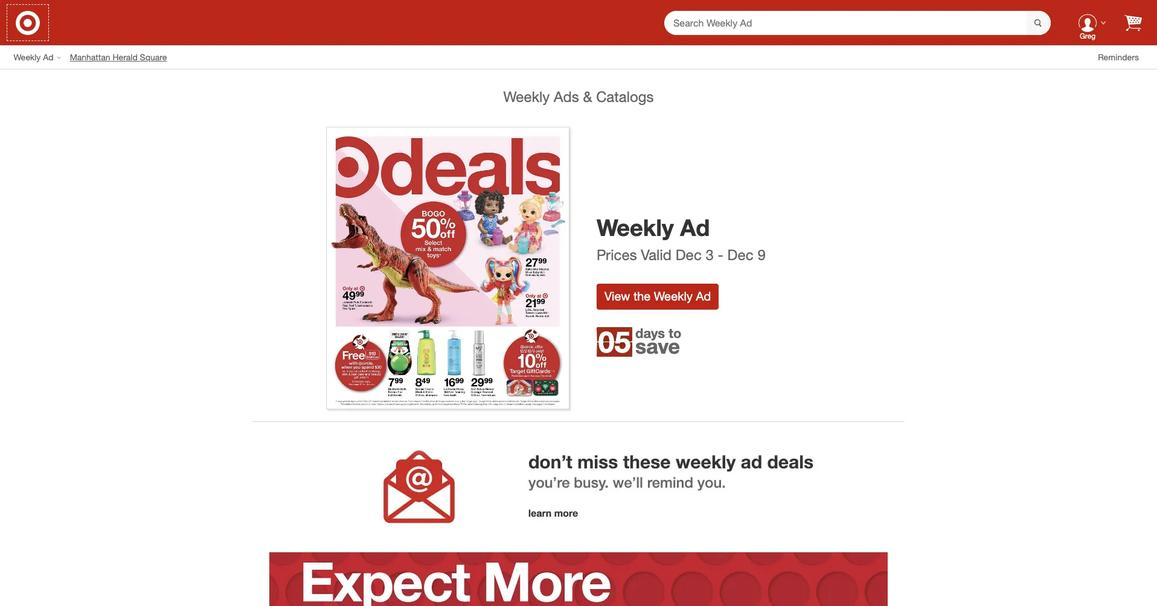 Task type: locate. For each thing, give the bounding box(es) containing it.
view the weekly ad button
[[597, 284, 719, 310]]

&
[[583, 88, 592, 106]]

save
[[635, 334, 680, 359]]

ad
[[43, 52, 54, 62], [680, 214, 710, 242], [696, 289, 711, 304]]

ad for weekly ad
[[43, 52, 54, 62]]

weekly ads & catalogs
[[503, 88, 654, 106]]

manhattan herald square link
[[70, 51, 176, 63]]

view the weekly ad
[[605, 289, 711, 304]]

0 horizontal spatial dec
[[676, 246, 702, 264]]

weekly up prices
[[597, 214, 674, 242]]

ad down 3
[[696, 289, 711, 304]]

weekly
[[14, 52, 41, 62], [503, 88, 550, 106], [597, 214, 674, 242], [654, 289, 693, 304]]

reminders link
[[1098, 51, 1148, 63]]

ad up 3
[[680, 214, 710, 242]]

view the weekly ad image
[[326, 127, 570, 409]]

ads
[[554, 88, 579, 106]]

the
[[634, 289, 651, 304]]

2 vertical spatial ad
[[696, 289, 711, 304]]

9
[[758, 246, 766, 264]]

0 vertical spatial ad
[[43, 52, 54, 62]]

view your cart on target.com image
[[1125, 14, 1142, 31]]

weekly right the on the right
[[654, 289, 693, 304]]

weekly for weekly ad
[[14, 52, 41, 62]]

dec right -
[[728, 246, 754, 264]]

dec
[[676, 246, 702, 264], [728, 246, 754, 264]]

05
[[598, 325, 631, 360]]

weekly left ads
[[503, 88, 550, 106]]

Search Weekly Ad search field
[[664, 11, 1051, 36]]

weekly for weekly ad prices valid dec 3 - dec 9
[[597, 214, 674, 242]]

manhattan herald square
[[70, 52, 167, 62]]

ad inside weekly ad prices valid dec 3 - dec 9
[[680, 214, 710, 242]]

1 horizontal spatial dec
[[728, 246, 754, 264]]

ad inside button
[[696, 289, 711, 304]]

form
[[664, 11, 1051, 36]]

-
[[718, 246, 724, 264]]

weekly down go to target.com icon
[[14, 52, 41, 62]]

1 vertical spatial ad
[[680, 214, 710, 242]]

dec left 3
[[676, 246, 702, 264]]

weekly inside weekly ad prices valid dec 3 - dec 9
[[597, 214, 674, 242]]

weekly for weekly ads & catalogs
[[503, 88, 550, 106]]

expect more than ever before. low prices today and every day on thousands of items. image
[[269, 553, 888, 606]]

ad left manhattan
[[43, 52, 54, 62]]

square
[[140, 52, 167, 62]]



Task type: vqa. For each thing, say whether or not it's contained in the screenshot.
the 'Your privacy choices' link
no



Task type: describe. For each thing, give the bounding box(es) containing it.
go to target.com image
[[16, 11, 40, 35]]

ad for weekly ad prices valid dec 3 - dec 9
[[680, 214, 710, 242]]

herald
[[113, 52, 138, 62]]

catalogs
[[596, 88, 654, 106]]

valid
[[641, 246, 672, 264]]

don't miss these weekly ad deals. you're busy. we'll remind you. sign up now. image
[[264, 422, 893, 553]]

prices
[[597, 246, 637, 264]]

weekly ad prices valid dec 3 - dec 9
[[597, 214, 766, 264]]

weekly inside button
[[654, 289, 693, 304]]

to
[[669, 325, 682, 341]]

2 dec from the left
[[728, 246, 754, 264]]

manhattan
[[70, 52, 110, 62]]

greg link
[[1069, 3, 1107, 42]]

1 dec from the left
[[676, 246, 702, 264]]

days
[[635, 325, 665, 341]]

greg
[[1080, 32, 1096, 41]]

05 days to
[[598, 325, 682, 360]]

weekly ad link
[[14, 51, 70, 63]]

weekly ad
[[14, 52, 54, 62]]

reminders
[[1098, 52, 1139, 62]]

3
[[706, 246, 714, 264]]

view
[[605, 289, 630, 304]]



